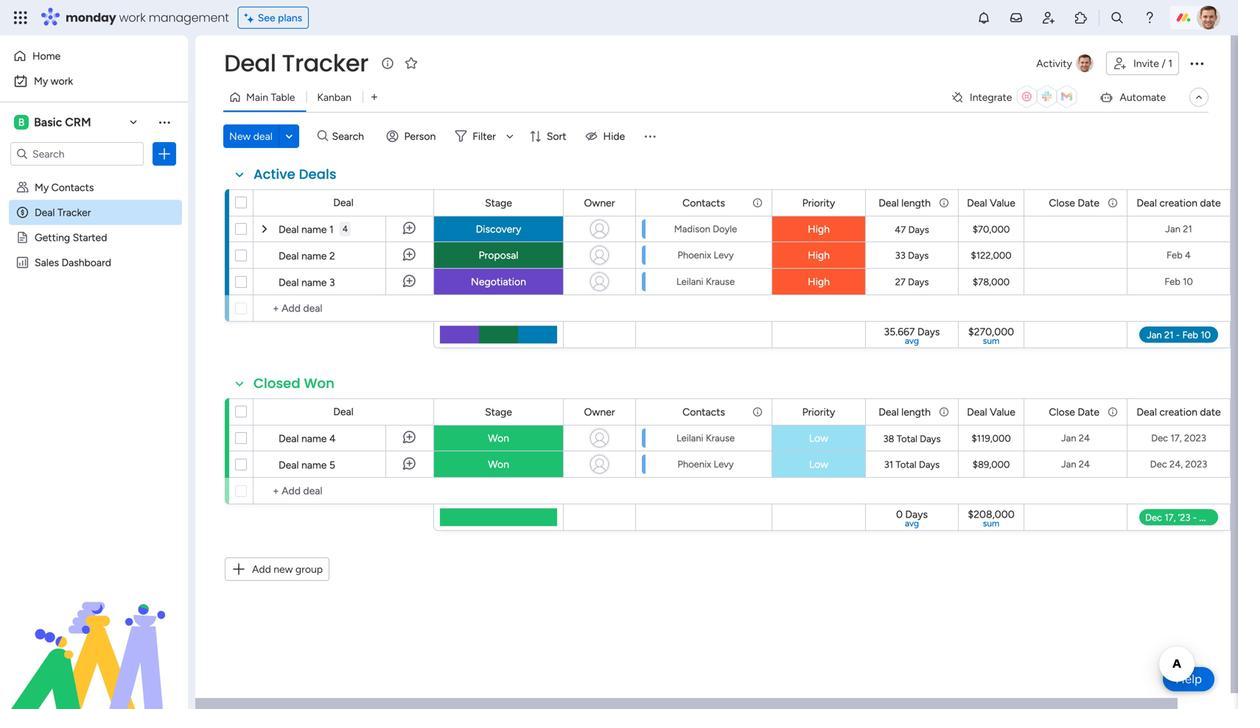 Task type: locate. For each thing, give the bounding box(es) containing it.
crm
[[65, 115, 91, 129]]

1 krause from the top
[[706, 276, 735, 288]]

value up the $119,000
[[990, 406, 1015, 419]]

4 down "21"
[[1185, 249, 1191, 261]]

options image right /
[[1188, 55, 1206, 72]]

1 vertical spatial 24
[[1079, 459, 1090, 471]]

1 vertical spatial my
[[35, 181, 49, 194]]

invite members image
[[1041, 10, 1056, 25]]

1 vertical spatial leilani
[[676, 433, 703, 444]]

integrate button
[[945, 82, 1087, 113]]

my inside option
[[34, 75, 48, 87]]

0 vertical spatial feb
[[1167, 249, 1183, 261]]

4 up 5
[[329, 433, 336, 445]]

2 creation from the top
[[1159, 406, 1197, 419]]

days inside 35.667 days avg
[[917, 326, 940, 338]]

jan
[[1165, 223, 1180, 235], [1061, 433, 1076, 444], [1061, 459, 1076, 471]]

3 name from the top
[[301, 276, 327, 289]]

table
[[271, 91, 295, 104]]

2 column information image from the left
[[1107, 406, 1119, 418]]

1 vertical spatial 2023
[[1185, 459, 1207, 471]]

2 avg from the top
[[905, 518, 919, 529]]

0 vertical spatial 4
[[342, 224, 348, 234]]

1 sum from the top
[[983, 336, 999, 346]]

2 deal value from the top
[[967, 406, 1015, 419]]

1 vertical spatial 1
[[329, 223, 334, 236]]

column information image for close date
[[1107, 406, 1119, 418]]

name up deal name 2
[[301, 223, 327, 236]]

0 vertical spatial owner field
[[580, 195, 619, 211]]

21
[[1183, 223, 1192, 235]]

deal creation date up jan 21
[[1137, 197, 1221, 209]]

0 vertical spatial deal tracker
[[224, 47, 368, 80]]

jan 24
[[1061, 433, 1090, 444], [1061, 459, 1090, 471]]

1 right /
[[1168, 57, 1172, 70]]

5 name from the top
[[301, 459, 327, 472]]

date for second 'deal creation date' field from the bottom
[[1200, 197, 1221, 209]]

1 vertical spatial won
[[488, 432, 509, 445]]

creation up jan 21
[[1159, 197, 1197, 209]]

name left 3
[[301, 276, 327, 289]]

$270,000 sum
[[968, 326, 1014, 346]]

deal creation date
[[1137, 197, 1221, 209], [1137, 406, 1221, 419]]

deal tracker down my contacts
[[35, 206, 91, 219]]

3
[[329, 276, 335, 289]]

deal creation date up dec 17, 2023
[[1137, 406, 1221, 419]]

kanban button
[[306, 85, 363, 109]]

1 deal value from the top
[[967, 197, 1015, 209]]

0 vertical spatial jan
[[1165, 223, 1180, 235]]

close date for active deals
[[1049, 197, 1100, 209]]

deal length up "38 total days"
[[879, 406, 931, 419]]

sum down $89,000
[[983, 518, 999, 529]]

deal length field up "38 total days"
[[875, 404, 934, 420]]

0 vertical spatial options image
[[1188, 55, 1206, 72]]

creation up dec 17, 2023
[[1159, 406, 1197, 419]]

0 vertical spatial 24
[[1079, 433, 1090, 444]]

search everything image
[[1110, 10, 1125, 25]]

0 vertical spatial dec
[[1151, 433, 1168, 444]]

2 length from the top
[[901, 406, 931, 419]]

deal creation date field up dec 17, 2023
[[1133, 404, 1224, 420]]

1 vertical spatial length
[[901, 406, 931, 419]]

0 vertical spatial contacts field
[[679, 195, 729, 211]]

option
[[0, 174, 188, 177]]

0 vertical spatial priority
[[802, 197, 835, 209]]

1 vertical spatial phoenix levy
[[677, 459, 734, 471]]

deal value up the $119,000
[[967, 406, 1015, 419]]

days right 27
[[908, 276, 929, 288]]

getting started
[[35, 231, 107, 244]]

stage
[[485, 197, 512, 209], [485, 406, 512, 419]]

owner for 1st owner field from the bottom of the page
[[584, 406, 615, 419]]

31 total days
[[884, 459, 940, 471]]

0 vertical spatial jan 24
[[1061, 433, 1090, 444]]

1 vertical spatial deal length
[[879, 406, 931, 419]]

days up 31 total days
[[920, 433, 941, 445]]

1 horizontal spatial deal tracker
[[224, 47, 368, 80]]

new deal
[[229, 130, 273, 143]]

Contacts field
[[679, 195, 729, 211], [679, 404, 729, 420]]

deal length field up 47
[[875, 195, 934, 211]]

0 vertical spatial contacts
[[51, 181, 94, 194]]

2 jan 24 from the top
[[1061, 459, 1090, 471]]

0 vertical spatial leilani
[[676, 276, 703, 288]]

my contacts
[[35, 181, 94, 194]]

avg right 0
[[905, 518, 919, 529]]

deal creation date field up jan 21
[[1133, 195, 1224, 211]]

deal name 5
[[279, 459, 335, 472]]

my down search in workspace field
[[35, 181, 49, 194]]

1 for invite / 1
[[1168, 57, 1172, 70]]

2 close from the top
[[1049, 406, 1075, 419]]

1 close date field from the top
[[1045, 195, 1103, 211]]

1 jan 24 from the top
[[1061, 433, 1090, 444]]

deal tracker up table
[[224, 47, 368, 80]]

1 inside invite / 1 button
[[1168, 57, 1172, 70]]

0 vertical spatial deal length
[[879, 197, 931, 209]]

plans
[[278, 11, 302, 24]]

0 vertical spatial avg
[[905, 336, 919, 346]]

integrate
[[970, 91, 1012, 104]]

1 vertical spatial close date
[[1049, 406, 1100, 419]]

2 deal creation date from the top
[[1137, 406, 1221, 419]]

$89,000
[[973, 459, 1010, 471]]

leilani krause
[[676, 276, 735, 288], [676, 433, 735, 444]]

4
[[342, 224, 348, 234], [1185, 249, 1191, 261], [329, 433, 336, 445]]

0 vertical spatial sum
[[983, 336, 999, 346]]

1 name from the top
[[301, 223, 327, 236]]

2 vertical spatial jan
[[1061, 459, 1076, 471]]

2023
[[1184, 433, 1206, 444], [1185, 459, 1207, 471]]

1 vertical spatial deal length field
[[875, 404, 934, 420]]

close for closed won
[[1049, 406, 1075, 419]]

filter
[[473, 130, 496, 143]]

0 vertical spatial levy
[[714, 249, 734, 261]]

length
[[901, 197, 931, 209], [901, 406, 931, 419]]

2 value from the top
[[990, 406, 1015, 419]]

1 vertical spatial leilani krause
[[676, 433, 735, 444]]

5
[[329, 459, 335, 472]]

1 priority from the top
[[802, 197, 835, 209]]

add to favorites image
[[404, 56, 418, 70]]

Deal Value field
[[963, 195, 1019, 211], [963, 404, 1019, 420]]

1 value from the top
[[990, 197, 1015, 209]]

low for 4
[[809, 432, 828, 445]]

total
[[897, 433, 917, 445], [896, 459, 917, 471]]

name left 2
[[301, 250, 327, 262]]

1 creation from the top
[[1159, 197, 1197, 209]]

work down the home
[[51, 75, 73, 87]]

2 priority from the top
[[802, 406, 835, 419]]

1 vertical spatial priority field
[[799, 404, 839, 420]]

column information image
[[752, 197, 763, 209], [938, 197, 950, 209], [1107, 197, 1119, 209], [938, 406, 950, 418]]

1 vertical spatial feb
[[1164, 276, 1180, 288]]

1 vertical spatial sum
[[983, 518, 999, 529]]

arrow down image
[[501, 127, 519, 145]]

0 vertical spatial creation
[[1159, 197, 1197, 209]]

1 horizontal spatial tracker
[[282, 47, 368, 80]]

1 date from the top
[[1078, 197, 1100, 209]]

2 close date field from the top
[[1045, 404, 1103, 420]]

1 leilani from the top
[[676, 276, 703, 288]]

$270,000
[[968, 326, 1014, 338]]

0 vertical spatial my
[[34, 75, 48, 87]]

2 vertical spatial high
[[808, 276, 830, 288]]

33 days
[[895, 250, 929, 262]]

total right 38
[[897, 433, 917, 445]]

1 vertical spatial work
[[51, 75, 73, 87]]

menu image
[[643, 129, 657, 144]]

2 deal value field from the top
[[963, 404, 1019, 420]]

0 vertical spatial close date field
[[1045, 195, 1103, 211]]

2 stage field from the top
[[481, 404, 516, 420]]

1 deal creation date from the top
[[1137, 197, 1221, 209]]

days right 35.667
[[917, 326, 940, 338]]

priority for second "priority" field from the top of the page
[[802, 406, 835, 419]]

1 vertical spatial deal value
[[967, 406, 1015, 419]]

1 vertical spatial levy
[[714, 459, 734, 471]]

tracker
[[282, 47, 368, 80], [57, 206, 91, 219]]

name
[[301, 223, 327, 236], [301, 250, 327, 262], [301, 276, 327, 289], [301, 433, 327, 445], [301, 459, 327, 472]]

0 vertical spatial date
[[1078, 197, 1100, 209]]

1 deal length from the top
[[879, 197, 931, 209]]

won for 4
[[488, 432, 509, 445]]

$208,000
[[968, 508, 1015, 521]]

name up deal name 5
[[301, 433, 327, 445]]

3 high from the top
[[808, 276, 830, 288]]

2023 right 24,
[[1185, 459, 1207, 471]]

jan 21
[[1165, 223, 1192, 235]]

Stage field
[[481, 195, 516, 211], [481, 404, 516, 420]]

0 vertical spatial deal length field
[[875, 195, 934, 211]]

0 vertical spatial krause
[[706, 276, 735, 288]]

31
[[884, 459, 893, 471]]

options image
[[1188, 55, 1206, 72], [157, 147, 172, 161]]

angle down image
[[286, 131, 293, 142]]

add
[[252, 563, 271, 576]]

deals
[[299, 165, 336, 184]]

1 vertical spatial total
[[896, 459, 917, 471]]

1 vertical spatial creation
[[1159, 406, 1197, 419]]

help button
[[1163, 668, 1214, 692]]

deal value up $70,000
[[967, 197, 1015, 209]]

0 vertical spatial 1
[[1168, 57, 1172, 70]]

2 date from the top
[[1078, 406, 1100, 419]]

days for 33
[[908, 250, 929, 262]]

1 owner from the top
[[584, 197, 615, 209]]

2 name from the top
[[301, 250, 327, 262]]

0 vertical spatial value
[[990, 197, 1015, 209]]

days for 0
[[905, 508, 928, 521]]

1 vertical spatial deal creation date field
[[1133, 404, 1224, 420]]

days right 47
[[908, 224, 929, 236]]

value for 1st deal value field from the bottom
[[990, 406, 1015, 419]]

0 vertical spatial high
[[808, 223, 830, 235]]

Deal creation date field
[[1133, 195, 1224, 211], [1133, 404, 1224, 420]]

sum
[[983, 336, 999, 346], [983, 518, 999, 529]]

1 vertical spatial date
[[1078, 406, 1100, 419]]

sum inside $208,000 sum
[[983, 518, 999, 529]]

work right monday
[[119, 9, 146, 26]]

2 sum from the top
[[983, 518, 999, 529]]

my for my work
[[34, 75, 48, 87]]

0 vertical spatial deal value field
[[963, 195, 1019, 211]]

2 low from the top
[[809, 458, 828, 471]]

new
[[229, 130, 251, 143]]

invite / 1
[[1133, 57, 1172, 70]]

column information image
[[752, 406, 763, 418], [1107, 406, 1119, 418]]

public dashboard image
[[15, 256, 29, 270]]

1 vertical spatial deal creation date
[[1137, 406, 1221, 419]]

1 vertical spatial jan 24
[[1061, 459, 1090, 471]]

1 close date from the top
[[1049, 197, 1100, 209]]

leilani
[[676, 276, 703, 288], [676, 433, 703, 444]]

close date
[[1049, 197, 1100, 209], [1049, 406, 1100, 419]]

0 vertical spatial close date
[[1049, 197, 1100, 209]]

Active Deals field
[[250, 165, 340, 184]]

1 vertical spatial dec
[[1150, 459, 1167, 471]]

0 vertical spatial deal value
[[967, 197, 1015, 209]]

active
[[254, 165, 295, 184]]

0 vertical spatial stage
[[485, 197, 512, 209]]

0 vertical spatial 2023
[[1184, 433, 1206, 444]]

days inside '0 days avg'
[[905, 508, 928, 521]]

1 vertical spatial krause
[[706, 433, 735, 444]]

1 vertical spatial contacts field
[[679, 404, 729, 420]]

1 vertical spatial stage
[[485, 406, 512, 419]]

1 phoenix levy from the top
[[677, 249, 734, 261]]

days right 0
[[905, 508, 928, 521]]

Deal Tracker field
[[220, 47, 372, 80]]

avg inside '0 days avg'
[[905, 518, 919, 529]]

1 vertical spatial close
[[1049, 406, 1075, 419]]

high
[[808, 223, 830, 235], [808, 249, 830, 262], [808, 276, 830, 288]]

1 vertical spatial priority
[[802, 406, 835, 419]]

phoenix levy
[[677, 249, 734, 261], [677, 459, 734, 471]]

Closed Won field
[[250, 374, 338, 394]]

total for 38
[[897, 433, 917, 445]]

value
[[990, 197, 1015, 209], [990, 406, 1015, 419]]

1 close from the top
[[1049, 197, 1075, 209]]

deal value field up $70,000
[[963, 195, 1019, 211]]

2 horizontal spatial 4
[[1185, 249, 1191, 261]]

2 owner from the top
[[584, 406, 615, 419]]

total right 31
[[896, 459, 917, 471]]

4 inside 'button'
[[342, 224, 348, 234]]

contacts
[[51, 181, 94, 194], [682, 197, 725, 209], [682, 406, 725, 419]]

feb down jan 21
[[1167, 249, 1183, 261]]

deal tracker
[[224, 47, 368, 80], [35, 206, 91, 219]]

krause
[[706, 276, 735, 288], [706, 433, 735, 444]]

1 priority field from the top
[[799, 195, 839, 211]]

4 name from the top
[[301, 433, 327, 445]]

feb 4
[[1167, 249, 1191, 261]]

deal creation date for second 'deal creation date' field from the bottom
[[1137, 197, 1221, 209]]

1 date from the top
[[1200, 197, 1221, 209]]

0 vertical spatial deal creation date field
[[1133, 195, 1224, 211]]

close date field for active deals
[[1045, 195, 1103, 211]]

total for 31
[[896, 459, 917, 471]]

1 vertical spatial contacts
[[682, 197, 725, 209]]

1 horizontal spatial work
[[119, 9, 146, 26]]

1 column information image from the left
[[752, 406, 763, 418]]

deal length
[[879, 197, 931, 209], [879, 406, 931, 419]]

1 for deal name 1
[[329, 223, 334, 236]]

1 vertical spatial stage field
[[481, 404, 516, 420]]

days right 33
[[908, 250, 929, 262]]

0 vertical spatial deal creation date
[[1137, 197, 1221, 209]]

0 horizontal spatial work
[[51, 75, 73, 87]]

0 vertical spatial work
[[119, 9, 146, 26]]

tracker up kanban
[[282, 47, 368, 80]]

negotiation
[[471, 276, 526, 288]]

2 priority field from the top
[[799, 404, 839, 420]]

2 vertical spatial contacts
[[682, 406, 725, 419]]

feb for feb 10
[[1164, 276, 1180, 288]]

1 low from the top
[[809, 432, 828, 445]]

4 right deal name 1 at the left of the page
[[342, 224, 348, 234]]

date
[[1078, 197, 1100, 209], [1078, 406, 1100, 419]]

0 horizontal spatial deal tracker
[[35, 206, 91, 219]]

low left 31
[[809, 458, 828, 471]]

phoenix
[[677, 249, 711, 261], [677, 459, 711, 471]]

invite / 1 button
[[1106, 52, 1179, 75]]

length up 47 days
[[901, 197, 931, 209]]

deal creation date for first 'deal creation date' field from the bottom
[[1137, 406, 1221, 419]]

1 length from the top
[[901, 197, 931, 209]]

1 vertical spatial close date field
[[1045, 404, 1103, 420]]

won inside field
[[304, 374, 334, 393]]

work inside option
[[51, 75, 73, 87]]

deal length up 47
[[879, 197, 931, 209]]

dec
[[1151, 433, 1168, 444], [1150, 459, 1167, 471]]

contacts for 2nd contacts field from the bottom
[[682, 197, 725, 209]]

2 vertical spatial won
[[488, 458, 509, 471]]

close
[[1049, 197, 1075, 209], [1049, 406, 1075, 419]]

low left 38
[[809, 432, 828, 445]]

1 vertical spatial high
[[808, 249, 830, 262]]

1 vertical spatial owner
[[584, 406, 615, 419]]

feb left 10
[[1164, 276, 1180, 288]]

0 vertical spatial phoenix levy
[[677, 249, 734, 261]]

Close Date field
[[1045, 195, 1103, 211], [1045, 404, 1103, 420]]

list box
[[0, 172, 188, 474]]

owner for first owner field from the top
[[584, 197, 615, 209]]

lottie animation image
[[0, 561, 188, 710]]

Owner field
[[580, 195, 619, 211], [580, 404, 619, 420]]

2 close date from the top
[[1049, 406, 1100, 419]]

2 stage from the top
[[485, 406, 512, 419]]

lottie animation element
[[0, 561, 188, 710]]

Deal length field
[[875, 195, 934, 211], [875, 404, 934, 420]]

0 vertical spatial won
[[304, 374, 334, 393]]

avg down 27 days
[[905, 336, 919, 346]]

2 vertical spatial 4
[[329, 433, 336, 445]]

b
[[18, 116, 25, 129]]

workspace selection element
[[14, 113, 93, 131]]

show board description image
[[379, 56, 396, 71]]

madison
[[674, 223, 710, 235]]

name for 2
[[301, 250, 327, 262]]

sum down $78,000
[[983, 336, 999, 346]]

name left 5
[[301, 459, 327, 472]]

my down the home
[[34, 75, 48, 87]]

sum for $270,000
[[983, 336, 999, 346]]

2 date from the top
[[1200, 406, 1221, 419]]

2 24 from the top
[[1079, 459, 1090, 471]]

tracker up "getting started"
[[57, 206, 91, 219]]

Priority field
[[799, 195, 839, 211], [799, 404, 839, 420]]

person button
[[381, 125, 445, 148]]

1 avg from the top
[[905, 336, 919, 346]]

see plans
[[258, 11, 302, 24]]

work for my
[[51, 75, 73, 87]]

0 vertical spatial priority field
[[799, 195, 839, 211]]

1 left the 4 'button'
[[329, 223, 334, 236]]

1 vertical spatial deal value field
[[963, 404, 1019, 420]]

1 contacts field from the top
[[679, 195, 729, 211]]

2 krause from the top
[[706, 433, 735, 444]]

days
[[908, 224, 929, 236], [908, 250, 929, 262], [908, 276, 929, 288], [917, 326, 940, 338], [920, 433, 941, 445], [919, 459, 940, 471], [905, 508, 928, 521]]

dec left 17,
[[1151, 433, 1168, 444]]

2023 right 17,
[[1184, 433, 1206, 444]]

0 horizontal spatial 1
[[329, 223, 334, 236]]

days down "38 total days"
[[919, 459, 940, 471]]

feb
[[1167, 249, 1183, 261], [1164, 276, 1180, 288]]

2023 for dec 24, 2023
[[1185, 459, 1207, 471]]

1 vertical spatial low
[[809, 458, 828, 471]]

avg inside 35.667 days avg
[[905, 336, 919, 346]]

0 vertical spatial leilani krause
[[676, 276, 735, 288]]

days for 35.667
[[917, 326, 940, 338]]

dec left 24,
[[1150, 459, 1167, 471]]

stage for second the stage field from the top
[[485, 406, 512, 419]]

length up "38 total days"
[[901, 406, 931, 419]]

sum inside $270,000 sum
[[983, 336, 999, 346]]

0 horizontal spatial column information image
[[752, 406, 763, 418]]

1 stage from the top
[[485, 197, 512, 209]]

0 vertical spatial total
[[897, 433, 917, 445]]

date for closed won
[[1078, 406, 1100, 419]]

deal value field up the $119,000
[[963, 404, 1019, 420]]

0 vertical spatial stage field
[[481, 195, 516, 211]]

options image down "workspace options" image
[[157, 147, 172, 161]]

dec for dec 17, 2023
[[1151, 433, 1168, 444]]

priority for 2nd "priority" field from the bottom of the page
[[802, 197, 835, 209]]

list box containing my contacts
[[0, 172, 188, 474]]

1 horizontal spatial column information image
[[1107, 406, 1119, 418]]

0 horizontal spatial 4
[[329, 433, 336, 445]]

1 vertical spatial avg
[[905, 518, 919, 529]]

value up $70,000
[[990, 197, 1015, 209]]

1 vertical spatial date
[[1200, 406, 1221, 419]]

0 vertical spatial low
[[809, 432, 828, 445]]



Task type: describe. For each thing, give the bounding box(es) containing it.
1 high from the top
[[808, 223, 830, 235]]

$70,000
[[973, 224, 1010, 235]]

see plans button
[[238, 7, 309, 29]]

collapse board header image
[[1193, 91, 1205, 103]]

filter button
[[449, 125, 519, 148]]

27
[[895, 276, 906, 288]]

deal
[[253, 130, 273, 143]]

column information image for 2nd contacts field from the bottom
[[752, 197, 763, 209]]

column information image for active deals's close date field
[[1107, 197, 1119, 209]]

add new group
[[252, 563, 323, 576]]

name for 4
[[301, 433, 327, 445]]

low for 5
[[809, 458, 828, 471]]

2 phoenix levy from the top
[[677, 459, 734, 471]]

/
[[1162, 57, 1166, 70]]

2 deal length field from the top
[[875, 404, 934, 420]]

dashboard
[[61, 256, 111, 269]]

select product image
[[13, 10, 28, 25]]

$119,000
[[972, 433, 1011, 445]]

close date for closed won
[[1049, 406, 1100, 419]]

$208,000 sum
[[968, 508, 1015, 529]]

1 horizontal spatial options image
[[1188, 55, 1206, 72]]

38 total days
[[883, 433, 941, 445]]

workspace image
[[14, 114, 29, 130]]

home option
[[9, 44, 179, 68]]

basic
[[34, 115, 62, 129]]

name for 1
[[301, 223, 327, 236]]

deal name 1
[[279, 223, 334, 236]]

workspace options image
[[157, 115, 172, 130]]

new deal button
[[223, 125, 278, 148]]

2 deal creation date field from the top
[[1133, 404, 1224, 420]]

started
[[73, 231, 107, 244]]

basic crm
[[34, 115, 91, 129]]

my work
[[34, 75, 73, 87]]

see
[[258, 11, 275, 24]]

avg for 35.667
[[905, 336, 919, 346]]

2 phoenix from the top
[[677, 459, 711, 471]]

my for my contacts
[[35, 181, 49, 194]]

monday work management
[[66, 9, 229, 26]]

close date field for closed won
[[1045, 404, 1103, 420]]

2 high from the top
[[808, 249, 830, 262]]

deal name 2
[[279, 250, 335, 262]]

update feed image
[[1009, 10, 1024, 25]]

monday
[[66, 9, 116, 26]]

stage for second the stage field from the bottom of the page
[[485, 197, 512, 209]]

discovery
[[476, 223, 521, 235]]

dec 24, 2023
[[1150, 459, 1207, 471]]

name for 3
[[301, 276, 327, 289]]

doyle
[[713, 223, 737, 235]]

hide
[[603, 130, 625, 143]]

main table
[[246, 91, 295, 104]]

person
[[404, 130, 436, 143]]

1 owner field from the top
[[580, 195, 619, 211]]

1 vertical spatial 4
[[1185, 249, 1191, 261]]

column information image for contacts
[[752, 406, 763, 418]]

1 24 from the top
[[1079, 433, 1090, 444]]

47
[[895, 224, 906, 236]]

value for first deal value field from the top
[[990, 197, 1015, 209]]

automate button
[[1093, 85, 1172, 109]]

deal value for 1st deal value field from the bottom
[[967, 406, 1015, 419]]

1 deal creation date field from the top
[[1133, 195, 1224, 211]]

$78,000
[[973, 276, 1010, 288]]

date for first 'deal creation date' field from the bottom
[[1200, 406, 1221, 419]]

activity
[[1036, 57, 1072, 70]]

monday marketplace image
[[1074, 10, 1088, 25]]

v2 search image
[[317, 128, 328, 145]]

main
[[246, 91, 268, 104]]

closed
[[254, 374, 300, 393]]

invite
[[1133, 57, 1159, 70]]

jan for low
[[1061, 433, 1076, 444]]

sort button
[[523, 125, 575, 148]]

sort
[[547, 130, 566, 143]]

active deals
[[254, 165, 336, 184]]

35.667
[[884, 326, 915, 338]]

won for 5
[[488, 458, 509, 471]]

automate
[[1120, 91, 1166, 104]]

avg for 0
[[905, 518, 919, 529]]

2 leilani krause from the top
[[676, 433, 735, 444]]

+ Add deal text field
[[261, 483, 427, 500]]

deal name 3
[[279, 276, 335, 289]]

management
[[149, 9, 229, 26]]

madison doyle
[[674, 223, 737, 235]]

creation for second 'deal creation date' field from the bottom
[[1159, 197, 1197, 209]]

group
[[295, 563, 323, 576]]

1 vertical spatial tracker
[[57, 206, 91, 219]]

2 owner field from the top
[[580, 404, 619, 420]]

2 deal length from the top
[[879, 406, 931, 419]]

creation for first 'deal creation date' field from the bottom
[[1159, 406, 1197, 419]]

new
[[274, 563, 293, 576]]

2 levy from the top
[[714, 459, 734, 471]]

deal value for first deal value field from the top
[[967, 197, 1015, 209]]

$122,000
[[971, 250, 1011, 262]]

1 deal length field from the top
[[875, 195, 934, 211]]

0 days avg
[[896, 508, 928, 529]]

contacts for second contacts field from the top of the page
[[682, 406, 725, 419]]

home link
[[9, 44, 179, 68]]

hide button
[[580, 125, 634, 148]]

feb for feb 4
[[1167, 249, 1183, 261]]

sales dashboard
[[35, 256, 111, 269]]

4 button
[[340, 216, 351, 242]]

0
[[896, 508, 903, 521]]

work for monday
[[119, 9, 146, 26]]

notifications image
[[976, 10, 991, 25]]

38
[[883, 433, 894, 445]]

column information image for first deal length field from the top
[[938, 197, 950, 209]]

1 vertical spatial deal tracker
[[35, 206, 91, 219]]

33
[[895, 250, 906, 262]]

sum for $208,000
[[983, 518, 999, 529]]

0 vertical spatial tracker
[[282, 47, 368, 80]]

1 leilani krause from the top
[[676, 276, 735, 288]]

2
[[329, 250, 335, 262]]

close for active deals
[[1049, 197, 1075, 209]]

add new group button
[[225, 558, 329, 581]]

date for active deals
[[1078, 197, 1100, 209]]

27 days
[[895, 276, 929, 288]]

name for 5
[[301, 459, 327, 472]]

help image
[[1142, 10, 1157, 25]]

1 stage field from the top
[[481, 195, 516, 211]]

jan for discovery
[[1165, 223, 1180, 235]]

kanban
[[317, 91, 351, 104]]

activity button
[[1030, 52, 1100, 75]]

1 deal value field from the top
[[963, 195, 1019, 211]]

dec for dec 24, 2023
[[1150, 459, 1167, 471]]

proposal
[[479, 249, 518, 262]]

35.667 days avg
[[884, 326, 940, 346]]

1 vertical spatial options image
[[157, 147, 172, 161]]

2 leilani from the top
[[676, 433, 703, 444]]

column information image for second deal length field from the top of the page
[[938, 406, 950, 418]]

dec 17, 2023
[[1151, 433, 1206, 444]]

24,
[[1169, 459, 1183, 471]]

closed won
[[254, 374, 334, 393]]

17,
[[1171, 433, 1182, 444]]

1 phoenix from the top
[[677, 249, 711, 261]]

deal name 4
[[279, 433, 336, 445]]

my work link
[[9, 69, 179, 93]]

length for first deal length field from the top
[[901, 197, 931, 209]]

add view image
[[371, 92, 377, 103]]

2023 for dec 17, 2023
[[1184, 433, 1206, 444]]

days for 27
[[908, 276, 929, 288]]

1 levy from the top
[[714, 249, 734, 261]]

Search field
[[328, 126, 372, 147]]

2 contacts field from the top
[[679, 404, 729, 420]]

47 days
[[895, 224, 929, 236]]

Search in workspace field
[[31, 146, 123, 162]]

my work option
[[9, 69, 179, 93]]

home
[[32, 50, 61, 62]]

sales
[[35, 256, 59, 269]]

+ Add deal text field
[[261, 300, 427, 318]]

getting
[[35, 231, 70, 244]]

public board image
[[15, 231, 29, 245]]

help
[[1176, 672, 1202, 687]]

length for second deal length field from the top of the page
[[901, 406, 931, 419]]

terry turtle image
[[1197, 6, 1220, 29]]

days for 47
[[908, 224, 929, 236]]



Task type: vqa. For each thing, say whether or not it's contained in the screenshot.
second the 'check circle' icon from the bottom of the page
no



